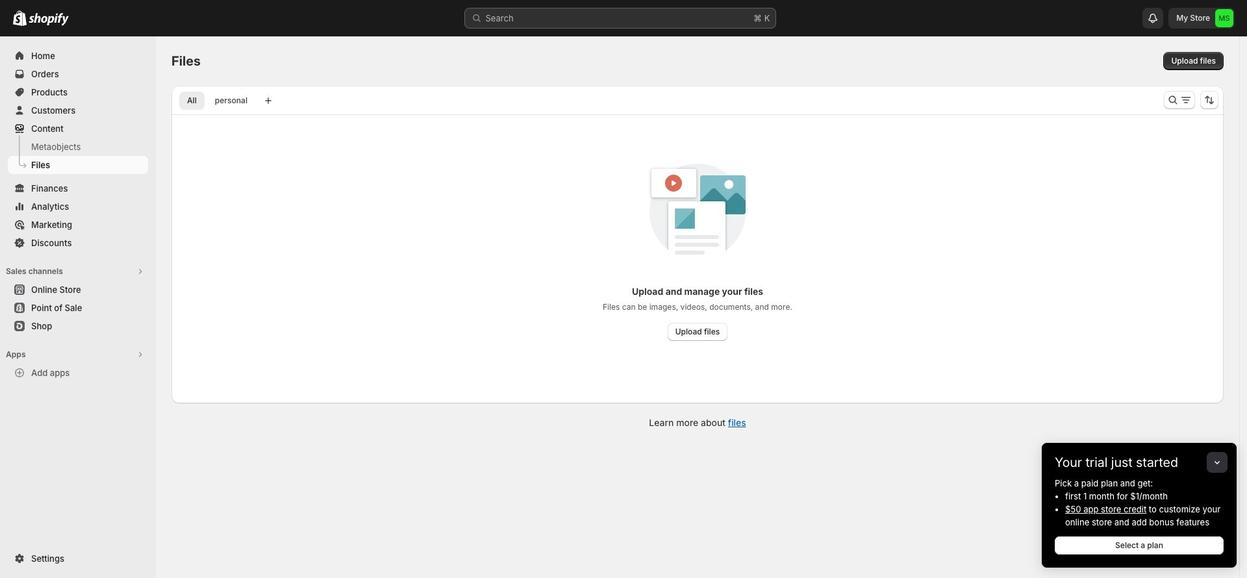 Task type: vqa. For each thing, say whether or not it's contained in the screenshot.
the YYYY-MM-DD Text Box
no



Task type: locate. For each thing, give the bounding box(es) containing it.
tab list
[[177, 91, 258, 110]]

shopify image
[[13, 10, 27, 26], [29, 13, 69, 26]]

0 horizontal spatial shopify image
[[13, 10, 27, 26]]

my store image
[[1216, 9, 1234, 27]]

1 horizontal spatial shopify image
[[29, 13, 69, 26]]



